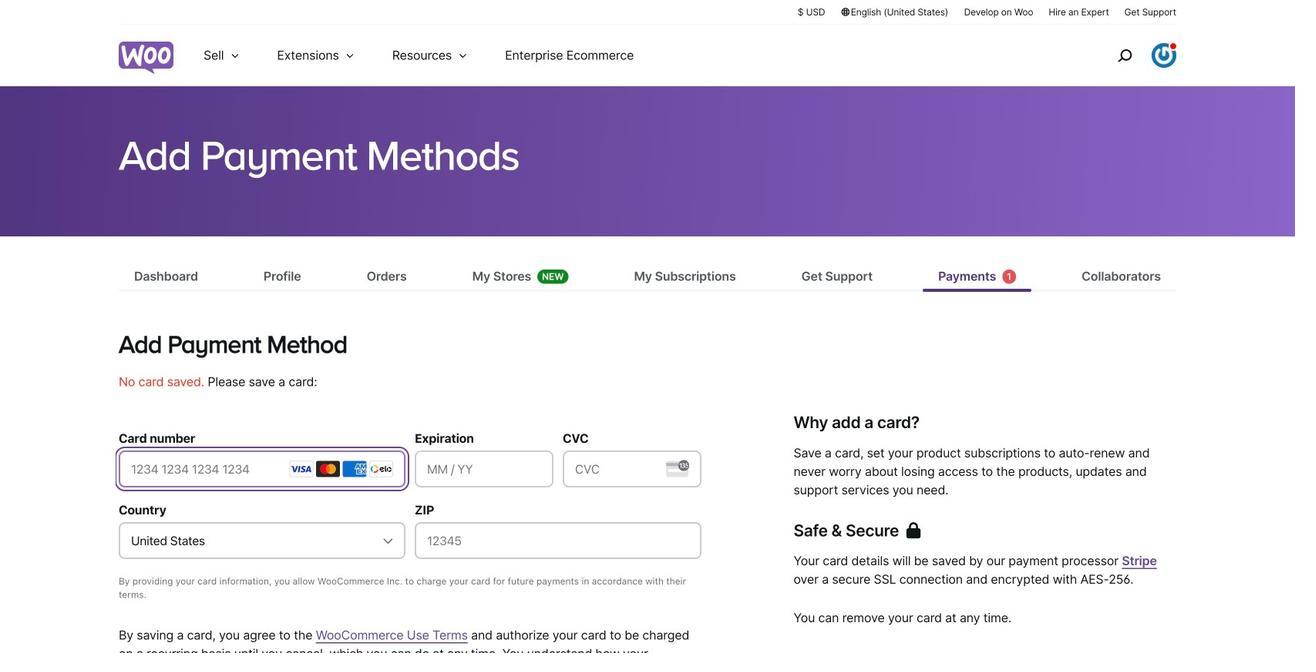 Task type: describe. For each thing, give the bounding box(es) containing it.
lock image
[[907, 523, 921, 539]]

open account menu image
[[1152, 43, 1177, 68]]



Task type: locate. For each thing, give the bounding box(es) containing it.
search image
[[1113, 43, 1137, 68]]

service navigation menu element
[[1085, 30, 1177, 81]]



